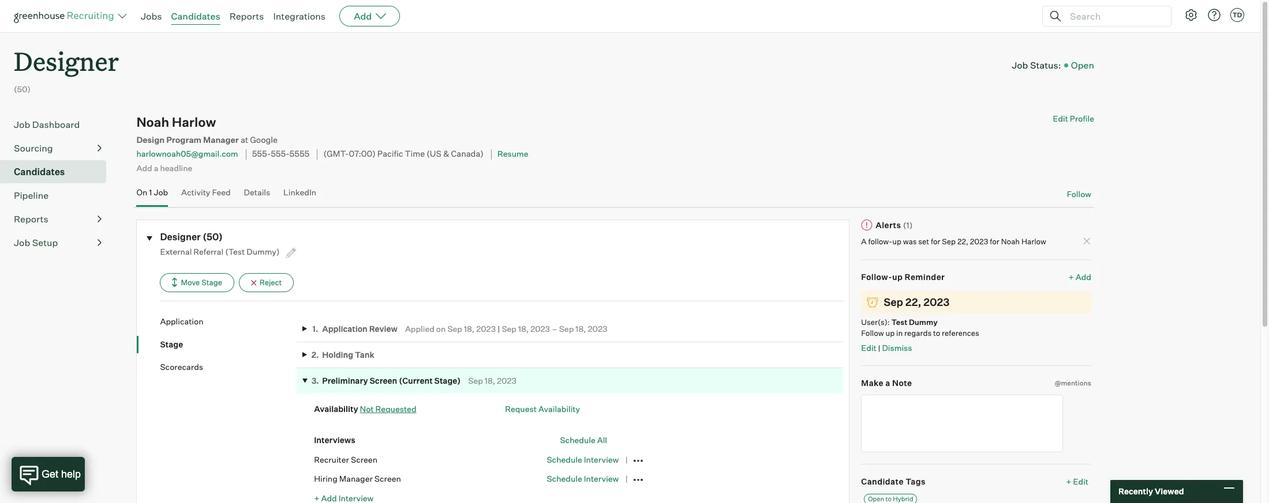 Task type: describe. For each thing, give the bounding box(es) containing it.
move
[[181, 278, 200, 288]]

harlownoah05@gmail.com
[[136, 149, 238, 159]]

request availability
[[505, 405, 580, 414]]

headline
[[160, 163, 192, 173]]

scorecards link
[[160, 362, 297, 373]]

move stage button
[[160, 274, 234, 293]]

applied
[[405, 324, 435, 334]]

Search text field
[[1067, 8, 1161, 25]]

schedule interview link for recruiter screen
[[547, 455, 619, 465]]

dummy
[[909, 318, 938, 327]]

18, right on
[[464, 324, 475, 334]]

job right 1
[[154, 188, 168, 197]]

(gmt-07:00) pacific time (us & canada)
[[323, 149, 484, 160]]

(current
[[399, 376, 433, 386]]

18, left the –
[[518, 324, 529, 334]]

pipeline
[[14, 190, 49, 202]]

integrations
[[273, 10, 326, 22]]

on
[[136, 188, 147, 197]]

+ edit
[[1066, 477, 1089, 487]]

0 vertical spatial schedule
[[560, 436, 596, 446]]

+ for + add
[[1069, 272, 1074, 282]]

integrations link
[[273, 10, 326, 22]]

linkedin link
[[283, 188, 316, 204]]

holding
[[322, 350, 353, 360]]

5555
[[290, 149, 310, 160]]

screen for preliminary
[[370, 376, 397, 386]]

alerts (1)
[[876, 220, 913, 230]]

3.
[[312, 376, 319, 386]]

noah inside noah harlow design program manager at google
[[136, 114, 169, 130]]

designer (50)
[[160, 231, 223, 243]]

edit inside user(s): test dummy follow up in regards to references edit | dismiss
[[861, 343, 877, 353]]

hiring manager screen
[[314, 475, 401, 484]]

2. holding tank
[[312, 350, 375, 360]]

canada)
[[451, 149, 484, 160]]

clock image
[[867, 298, 879, 309]]

availability not requested
[[314, 405, 416, 414]]

design
[[136, 135, 165, 146]]

1
[[149, 188, 152, 197]]

2023 left the –
[[531, 324, 550, 334]]

0 horizontal spatial candidates link
[[14, 165, 102, 179]]

harlow inside noah harlow design program manager at google
[[172, 114, 216, 130]]

job status:
[[1012, 59, 1061, 71]]

referral
[[194, 247, 223, 257]]

reject
[[260, 278, 282, 288]]

555-555-5555
[[252, 149, 310, 160]]

all
[[597, 436, 607, 446]]

1 horizontal spatial reports
[[230, 10, 264, 22]]

move stage
[[181, 278, 222, 288]]

sep right set
[[942, 237, 956, 247]]

add a headline
[[136, 163, 192, 173]]

+ edit link
[[1063, 474, 1092, 490]]

stage inside move stage button
[[202, 278, 222, 288]]

1 for from the left
[[931, 237, 941, 247]]

linkedin
[[283, 188, 316, 197]]

1 horizontal spatial application
[[322, 324, 368, 334]]

schedule for hiring manager screen
[[547, 475, 582, 484]]

screen for manager
[[375, 475, 401, 484]]

0 vertical spatial edit
[[1053, 114, 1068, 124]]

reject button
[[239, 274, 294, 293]]

configure image
[[1184, 8, 1198, 22]]

1.
[[312, 324, 318, 334]]

2 availability from the left
[[538, 405, 580, 414]]

activity
[[181, 188, 210, 197]]

1 horizontal spatial harlow
[[1022, 237, 1047, 247]]

not
[[360, 405, 374, 414]]

dismiss
[[882, 343, 912, 353]]

jobs
[[141, 10, 162, 22]]

2 vertical spatial interview
[[339, 494, 374, 504]]

profile
[[1070, 114, 1094, 124]]

2 555- from the left
[[271, 149, 290, 160]]

dismiss link
[[882, 343, 912, 353]]

activity feed
[[181, 188, 231, 197]]

job setup
[[14, 237, 58, 249]]

schedule all link
[[560, 436, 607, 446]]

viewed
[[1155, 487, 1184, 497]]

jobs link
[[141, 10, 162, 22]]

job for job status:
[[1012, 59, 1028, 71]]

make a note
[[861, 379, 912, 389]]

td button
[[1231, 8, 1245, 22]]

stage)
[[434, 376, 461, 386]]

candidate tags
[[861, 477, 926, 487]]

request
[[505, 405, 537, 414]]

+ for + edit
[[1066, 477, 1072, 487]]

edit profile
[[1053, 114, 1094, 124]]

job for job dashboard
[[14, 119, 30, 131]]

recruiter
[[314, 455, 349, 465]]

0 horizontal spatial candidates
[[14, 166, 65, 178]]

+ add interview
[[314, 494, 374, 504]]

edit link
[[861, 343, 877, 353]]

designer link
[[14, 32, 119, 80]]

note
[[892, 379, 912, 389]]

+ add
[[1069, 272, 1092, 282]]

0 horizontal spatial reports
[[14, 214, 48, 225]]

activity feed link
[[181, 188, 231, 204]]

2023 up request
[[497, 376, 517, 386]]

1 horizontal spatial candidates
[[171, 10, 220, 22]]

follow inside user(s): test dummy follow up in regards to references edit | dismiss
[[861, 329, 884, 338]]

edit profile link
[[1053, 114, 1094, 124]]

tank
[[355, 350, 375, 360]]

0 horizontal spatial 22,
[[905, 296, 921, 309]]

noah harlow design program manager at google
[[136, 114, 278, 146]]

dashboard
[[32, 119, 80, 131]]

a for make
[[886, 379, 891, 389]]

scorecards
[[160, 363, 203, 372]]

2023 right the –
[[588, 324, 608, 334]]

recruiter screen
[[314, 455, 378, 465]]

07:00)
[[349, 149, 376, 160]]



Task type: locate. For each thing, give the bounding box(es) containing it.
test
[[892, 318, 908, 327]]

reports link left integrations
[[230, 10, 264, 22]]

schedule interview for hiring manager screen
[[547, 475, 619, 484]]

0 horizontal spatial application
[[160, 317, 203, 327]]

0 horizontal spatial noah
[[136, 114, 169, 130]]

0 horizontal spatial stage
[[160, 340, 183, 350]]

1 horizontal spatial for
[[990, 237, 1000, 247]]

1 vertical spatial designer
[[160, 231, 201, 243]]

0 vertical spatial schedule interview link
[[547, 455, 619, 465]]

designer for designer
[[14, 44, 119, 78]]

a
[[154, 163, 158, 173], [886, 379, 891, 389]]

0 vertical spatial follow
[[1067, 189, 1092, 199]]

up left was
[[893, 237, 902, 247]]

preliminary
[[322, 376, 368, 386]]

candidates link right "jobs"
[[171, 10, 220, 22]]

1 horizontal spatial follow
[[1067, 189, 1092, 199]]

(us
[[427, 149, 442, 160]]

+ for + add interview
[[314, 494, 319, 504]]

(50) up job dashboard
[[14, 84, 31, 94]]

google
[[250, 135, 278, 146]]

application inside application link
[[160, 317, 203, 327]]

in
[[896, 329, 903, 338]]

review
[[369, 324, 398, 334]]

candidates link
[[171, 10, 220, 22], [14, 165, 102, 179]]

2 schedule interview from the top
[[547, 475, 619, 484]]

recently viewed
[[1119, 487, 1184, 497]]

0 vertical spatial reports link
[[230, 10, 264, 22]]

greenhouse recruiting image
[[14, 9, 118, 23]]

a for add
[[154, 163, 158, 173]]

job left the 'status:'
[[1012, 59, 1028, 71]]

1 horizontal spatial edit
[[1053, 114, 1068, 124]]

1 vertical spatial candidates
[[14, 166, 65, 178]]

2 vertical spatial +
[[314, 494, 319, 504]]

0 vertical spatial candidates
[[171, 10, 220, 22]]

1 horizontal spatial designer
[[160, 231, 201, 243]]

1 vertical spatial stage
[[160, 340, 183, 350]]

1 vertical spatial manager
[[339, 475, 373, 484]]

2 vertical spatial schedule
[[547, 475, 582, 484]]

hiring
[[314, 475, 338, 484]]

1 schedule interview link from the top
[[547, 455, 619, 465]]

0 horizontal spatial (50)
[[14, 84, 31, 94]]

a left note
[[886, 379, 891, 389]]

0 vertical spatial (50)
[[14, 84, 31, 94]]

0 horizontal spatial |
[[498, 324, 500, 334]]

harlownoah05@gmail.com link
[[136, 149, 238, 159]]

1 vertical spatial schedule
[[547, 455, 582, 465]]

details link
[[244, 188, 270, 204]]

(gmt-
[[323, 149, 349, 160]]

1 vertical spatial reports
[[14, 214, 48, 225]]

0 vertical spatial reports
[[230, 10, 264, 22]]

feed
[[212, 188, 231, 197]]

user(s): test dummy follow up in regards to references edit | dismiss
[[861, 318, 979, 353]]

0 horizontal spatial designer
[[14, 44, 119, 78]]

1 vertical spatial schedule interview link
[[547, 475, 619, 484]]

schedule interview
[[547, 455, 619, 465], [547, 475, 619, 484]]

follow-
[[868, 237, 893, 247]]

schedule interview link for hiring manager screen
[[547, 475, 619, 484]]

1 horizontal spatial manager
[[339, 475, 373, 484]]

stage up scorecards
[[160, 340, 183, 350]]

job dashboard link
[[14, 118, 102, 132]]

sourcing
[[14, 143, 53, 154]]

1 vertical spatial noah
[[1001, 237, 1020, 247]]

1 vertical spatial +
[[1066, 477, 1072, 487]]

0 horizontal spatial for
[[931, 237, 941, 247]]

manager down recruiter screen on the bottom left of the page
[[339, 475, 373, 484]]

schedule for recruiter screen
[[547, 455, 582, 465]]

0 horizontal spatial follow
[[861, 329, 884, 338]]

22, right set
[[958, 237, 969, 247]]

manager
[[203, 135, 239, 146], [339, 475, 373, 484]]

recently
[[1119, 487, 1153, 497]]

|
[[498, 324, 500, 334], [878, 344, 881, 353]]

1 vertical spatial candidates link
[[14, 165, 102, 179]]

screen
[[370, 376, 397, 386], [351, 455, 378, 465], [375, 475, 401, 484]]

0 vertical spatial candidates link
[[171, 10, 220, 22]]

sep left the –
[[502, 324, 517, 334]]

&
[[443, 149, 449, 160]]

2.
[[312, 350, 319, 360]]

1 vertical spatial |
[[878, 344, 881, 353]]

0 vertical spatial up
[[893, 237, 902, 247]]

2 vertical spatial edit
[[1073, 477, 1089, 487]]

18, right the –
[[576, 324, 586, 334]]

| right edit link at the bottom right of page
[[878, 344, 881, 353]]

application link
[[160, 316, 297, 328]]

screen up hiring manager screen
[[351, 455, 378, 465]]

0 horizontal spatial reports link
[[14, 213, 102, 226]]

reports
[[230, 10, 264, 22], [14, 214, 48, 225]]

1 vertical spatial follow
[[861, 329, 884, 338]]

designer down greenhouse recruiting image
[[14, 44, 119, 78]]

2023 right set
[[970, 237, 988, 247]]

up left reminder
[[892, 272, 903, 282]]

1 horizontal spatial |
[[878, 344, 881, 353]]

18,
[[464, 324, 475, 334], [518, 324, 529, 334], [576, 324, 586, 334], [485, 376, 495, 386]]

22,
[[958, 237, 969, 247], [905, 296, 921, 309]]

1 vertical spatial reports link
[[14, 213, 102, 226]]

1 schedule interview from the top
[[547, 455, 619, 465]]

external
[[160, 247, 192, 257]]

sep right on
[[448, 324, 462, 334]]

1 horizontal spatial stage
[[202, 278, 222, 288]]

0 horizontal spatial manager
[[203, 135, 239, 146]]

to
[[933, 329, 940, 338]]

1 vertical spatial up
[[892, 272, 903, 282]]

(test
[[225, 247, 245, 257]]

None text field
[[861, 395, 1063, 453]]

1 horizontal spatial noah
[[1001, 237, 1020, 247]]

| up sep 18, 2023 at left bottom
[[498, 324, 500, 334]]

candidates link up the 'pipeline' link
[[14, 165, 102, 179]]

1 vertical spatial schedule interview
[[547, 475, 619, 484]]

1 availability from the left
[[314, 405, 358, 414]]

schedule interview for recruiter screen
[[547, 455, 619, 465]]

alerts
[[876, 220, 901, 230]]

0 vertical spatial noah
[[136, 114, 169, 130]]

on 1 job
[[136, 188, 168, 197]]

555-
[[252, 149, 271, 160], [271, 149, 290, 160]]

sep 18, 2023
[[468, 376, 517, 386]]

0 horizontal spatial harlow
[[172, 114, 216, 130]]

resume
[[498, 149, 528, 159]]

2 schedule interview link from the top
[[547, 475, 619, 484]]

external referral (test dummy)
[[160, 247, 281, 257]]

designer for designer (50)
[[160, 231, 201, 243]]

0 vertical spatial interview
[[584, 455, 619, 465]]

a
[[861, 237, 867, 247]]

1 horizontal spatial candidates link
[[171, 10, 220, 22]]

not requested button
[[360, 405, 416, 414]]

job left setup
[[14, 237, 30, 249]]

candidates down sourcing
[[14, 166, 65, 178]]

1 555- from the left
[[252, 149, 271, 160]]

| inside user(s): test dummy follow up in regards to references edit | dismiss
[[878, 344, 881, 353]]

0 horizontal spatial a
[[154, 163, 158, 173]]

job up sourcing
[[14, 119, 30, 131]]

0 vertical spatial +
[[1069, 272, 1074, 282]]

sourcing link
[[14, 142, 102, 155]]

1 horizontal spatial a
[[886, 379, 891, 389]]

interview
[[584, 455, 619, 465], [584, 475, 619, 484], [339, 494, 374, 504]]

0 horizontal spatial availability
[[314, 405, 358, 414]]

0 vertical spatial 22,
[[958, 237, 969, 247]]

candidates right "jobs"
[[171, 10, 220, 22]]

a left headline
[[154, 163, 158, 173]]

up left in at the right bottom of page
[[886, 329, 895, 338]]

reports down pipeline
[[14, 214, 48, 225]]

open
[[1071, 59, 1094, 71]]

designer up external
[[160, 231, 201, 243]]

stage right move
[[202, 278, 222, 288]]

interview for recruiter screen
[[584, 455, 619, 465]]

screen up not requested dropdown button
[[370, 376, 397, 386]]

2 for from the left
[[990, 237, 1000, 247]]

reports link up job setup link
[[14, 213, 102, 226]]

stage inside stage link
[[160, 340, 183, 350]]

0 vertical spatial |
[[498, 324, 500, 334]]

+ add interview link
[[314, 494, 374, 504]]

availability down preliminary
[[314, 405, 358, 414]]

add inside popup button
[[354, 10, 372, 22]]

manager left 'at'
[[203, 135, 239, 146]]

–
[[552, 324, 557, 334]]

18, right stage) on the bottom left
[[485, 376, 495, 386]]

reports left integrations
[[230, 10, 264, 22]]

2023
[[970, 237, 988, 247], [924, 296, 950, 309], [476, 324, 496, 334], [531, 324, 550, 334], [588, 324, 608, 334], [497, 376, 517, 386]]

interview for hiring manager screen
[[584, 475, 619, 484]]

1 vertical spatial screen
[[351, 455, 378, 465]]

1 vertical spatial 22,
[[905, 296, 921, 309]]

1 vertical spatial a
[[886, 379, 891, 389]]

application
[[160, 317, 203, 327], [322, 324, 368, 334]]

schedule all
[[560, 436, 607, 446]]

2023 up dummy
[[924, 296, 950, 309]]

0 vertical spatial designer
[[14, 44, 119, 78]]

user(s):
[[861, 318, 890, 327]]

22, up dummy
[[905, 296, 921, 309]]

resume link
[[498, 149, 528, 159]]

2 vertical spatial screen
[[375, 475, 401, 484]]

sep right the –
[[559, 324, 574, 334]]

0 vertical spatial harlow
[[172, 114, 216, 130]]

0 vertical spatial a
[[154, 163, 158, 173]]

1 horizontal spatial availability
[[538, 405, 580, 414]]

1 horizontal spatial 22,
[[958, 237, 969, 247]]

screen down recruiter screen on the bottom left of the page
[[375, 475, 401, 484]]

sep right stage) on the bottom left
[[468, 376, 483, 386]]

follow-
[[861, 272, 892, 282]]

@mentions link
[[1055, 378, 1092, 389]]

1 vertical spatial interview
[[584, 475, 619, 484]]

(50)
[[14, 84, 31, 94], [203, 231, 223, 243]]

sep right 'clock' image
[[884, 296, 903, 309]]

schedule interview link
[[547, 455, 619, 465], [547, 475, 619, 484]]

pipeline link
[[14, 189, 102, 203]]

for
[[931, 237, 941, 247], [990, 237, 1000, 247]]

0 vertical spatial screen
[[370, 376, 397, 386]]

1 horizontal spatial reports link
[[230, 10, 264, 22]]

up
[[893, 237, 902, 247], [892, 272, 903, 282], [886, 329, 895, 338]]

+ add link
[[1069, 272, 1092, 283]]

application down move
[[160, 317, 203, 327]]

1 vertical spatial edit
[[861, 343, 877, 353]]

availability right request
[[538, 405, 580, 414]]

0 horizontal spatial edit
[[861, 343, 877, 353]]

(50) up the referral at the left of page
[[203, 231, 223, 243]]

was
[[903, 237, 917, 247]]

make
[[861, 379, 884, 389]]

1 horizontal spatial (50)
[[203, 231, 223, 243]]

td
[[1233, 11, 1242, 19]]

2 vertical spatial up
[[886, 329, 895, 338]]

up inside user(s): test dummy follow up in regards to references edit | dismiss
[[886, 329, 895, 338]]

set
[[919, 237, 929, 247]]

2 horizontal spatial edit
[[1073, 477, 1089, 487]]

0 vertical spatial manager
[[203, 135, 239, 146]]

add button
[[339, 6, 400, 27]]

manager inside noah harlow design program manager at google
[[203, 135, 239, 146]]

0 vertical spatial schedule interview
[[547, 455, 619, 465]]

2023 right on
[[476, 324, 496, 334]]

td button
[[1228, 6, 1247, 24]]

@mentions
[[1055, 379, 1092, 388]]

dummy)
[[247, 247, 280, 257]]

requested
[[376, 405, 416, 414]]

1 vertical spatial (50)
[[203, 231, 223, 243]]

follow link
[[1067, 189, 1092, 200]]

job for job setup
[[14, 237, 30, 249]]

job dashboard
[[14, 119, 80, 131]]

interviews
[[314, 436, 355, 446]]

0 vertical spatial stage
[[202, 278, 222, 288]]

job setup link
[[14, 236, 102, 250]]

3. preliminary screen (current stage)
[[312, 376, 461, 386]]

1 vertical spatial harlow
[[1022, 237, 1047, 247]]

application up the 2. holding tank in the left bottom of the page
[[322, 324, 368, 334]]

on 1 job link
[[136, 188, 168, 204]]



Task type: vqa. For each thing, say whether or not it's contained in the screenshot.
Company link at the bottom left of page
no



